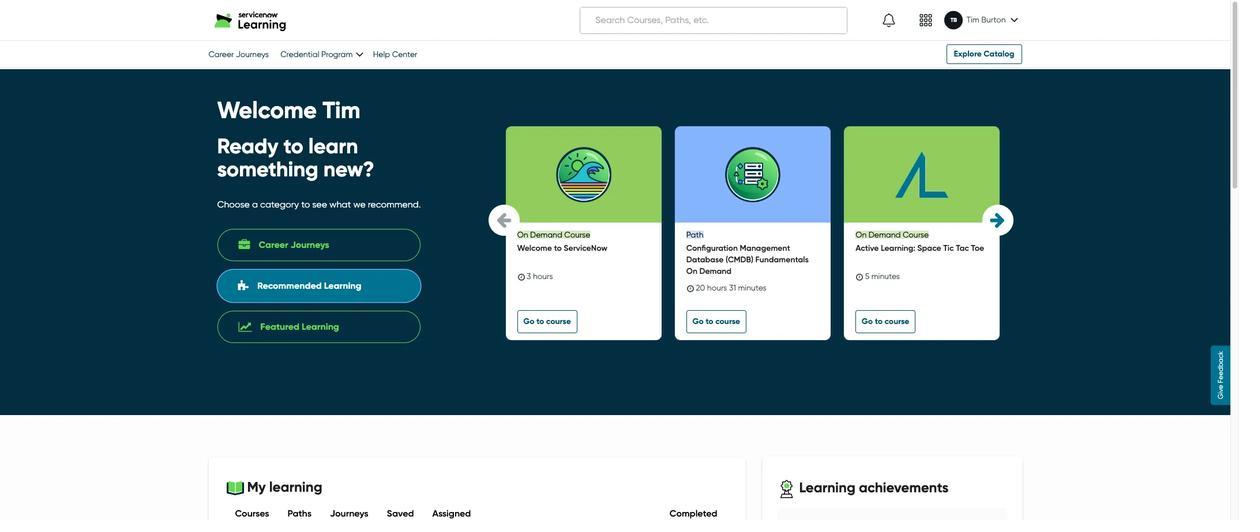 Task type: locate. For each thing, give the bounding box(es) containing it.
journeys inside button
[[330, 508, 368, 519]]

go
[[523, 317, 534, 326], [692, 317, 704, 326], [862, 317, 873, 326]]

journeys button
[[321, 502, 378, 520]]

2 go to course link from the left
[[686, 310, 746, 333]]

completed button
[[661, 502, 727, 520]]

career inside dropdown button
[[259, 239, 288, 250]]

go for active learning: space tic tac toe
[[862, 317, 873, 326]]

1 horizontal spatial go to course
[[692, 317, 740, 326]]

completed link
[[661, 502, 726, 520]]

career down portal logo
[[209, 50, 234, 59]]

course for (cmdb)
[[715, 317, 740, 326]]

explore catalog
[[954, 49, 1014, 59]]

1 go to course link from the left
[[517, 310, 577, 333]]

1 horizontal spatial course
[[903, 230, 929, 239]]

assigned link
[[424, 502, 480, 520]]

achievements
[[859, 479, 949, 496]]

program
[[321, 50, 353, 59]]

learning for featured learning
[[302, 321, 339, 332]]

configuration
[[686, 243, 738, 253]]

tac
[[956, 243, 969, 253]]

welcome up ready
[[217, 96, 317, 125]]

2 horizontal spatial on
[[856, 230, 867, 239]]

career journeys inside dropdown button
[[259, 239, 329, 250]]

credential program link
[[280, 50, 362, 59]]

paths
[[288, 508, 312, 519]]

2 horizontal spatial journeys
[[330, 508, 368, 519]]

toe
[[971, 243, 984, 253]]

course inside on demand course active learning: space tic tac toe
[[903, 230, 929, 239]]

1 horizontal spatial demand
[[699, 266, 732, 276]]

on up 3
[[517, 230, 528, 239]]

0 horizontal spatial nl card image ondemand.png image
[[556, 147, 611, 202]]

2 course from the left
[[715, 317, 740, 326]]

database
[[686, 255, 724, 265]]

servicenow
[[564, 243, 607, 253]]

1 vertical spatial welcome
[[517, 243, 552, 253]]

2 course from the left
[[903, 230, 929, 239]]

courses link
[[226, 502, 278, 520]]

go down 5
[[862, 317, 873, 326]]

0 horizontal spatial go
[[523, 317, 534, 326]]

3 go to course link from the left
[[856, 310, 916, 333]]

what
[[329, 199, 351, 210]]

learning
[[269, 479, 322, 495]]

demand up learning:
[[869, 230, 901, 239]]

1 go to course from the left
[[523, 317, 571, 326]]

1 horizontal spatial course
[[715, 317, 740, 326]]

1 horizontal spatial journeys
[[291, 239, 329, 250]]

1 go from the left
[[523, 317, 534, 326]]

journeys
[[236, 50, 269, 59], [291, 239, 329, 250], [330, 508, 368, 519]]

demand down database on the right of page
[[699, 266, 732, 276]]

2 go from the left
[[692, 317, 704, 326]]

courses button
[[226, 502, 279, 520]]

1 horizontal spatial welcome
[[517, 243, 552, 253]]

1 vertical spatial minutes
[[738, 283, 767, 292]]

go to course link down 20 hours 31 minutes
[[686, 310, 746, 333]]

1 vertical spatial career journeys
[[259, 239, 329, 250]]

journeys inside dropdown button
[[291, 239, 329, 250]]

2 go to course from the left
[[692, 317, 740, 326]]

right button image
[[990, 211, 1005, 228]]

fundamentals
[[755, 255, 809, 265]]

course down 20 hours 31 minutes
[[715, 317, 740, 326]]

demand inside on demand course welcome to servicenow
[[530, 230, 562, 239]]

minutes right 5
[[871, 271, 900, 281]]

2 horizontal spatial go to course link
[[856, 310, 916, 333]]

0 horizontal spatial go to course
[[523, 317, 571, 326]]

go to course down 20 hours 31 minutes
[[692, 317, 740, 326]]

course up servicenow
[[564, 230, 590, 239]]

3 go from the left
[[862, 317, 873, 326]]

go to course link down 3 hours
[[517, 310, 577, 333]]

1 horizontal spatial minutes
[[871, 271, 900, 281]]

0 vertical spatial minutes
[[871, 271, 900, 281]]

course
[[564, 230, 590, 239], [903, 230, 929, 239]]

hours
[[533, 271, 553, 281], [707, 283, 727, 292]]

1 horizontal spatial nl card image ondemand.png image
[[894, 147, 950, 202]]

tim burton
[[966, 15, 1006, 24]]

0 horizontal spatial minutes
[[738, 283, 767, 292]]

go to course link
[[517, 310, 577, 333], [686, 310, 746, 333], [856, 310, 916, 333]]

0 vertical spatial career
[[209, 50, 234, 59]]

explore catalog link
[[946, 44, 1022, 64]]

5
[[865, 271, 869, 281]]

on up active at the top right
[[856, 230, 867, 239]]

1 course from the left
[[546, 317, 571, 326]]

demand up 3 hours
[[530, 230, 562, 239]]

learning down career journeys dropdown button at the left
[[324, 280, 361, 291]]

go to course link for database
[[686, 310, 746, 333]]

completed
[[670, 508, 717, 519]]

go down 3
[[523, 317, 534, 326]]

to down 20 hours 31 minutes
[[706, 317, 713, 326]]

1 vertical spatial learning
[[302, 321, 339, 332]]

0 horizontal spatial course
[[546, 317, 571, 326]]

0 vertical spatial career journeys
[[209, 50, 269, 59]]

3
[[527, 271, 531, 281]]

go to course down 5 minutes
[[862, 317, 909, 326]]

welcome up 3 hours
[[517, 243, 552, 253]]

on down database on the right of page
[[686, 266, 697, 276]]

welcome
[[217, 96, 317, 125], [517, 243, 552, 253]]

journeys down portal logo
[[236, 50, 269, 59]]

1 horizontal spatial career
[[259, 239, 288, 250]]

journeys up recommended learning
[[291, 239, 329, 250]]

help center link
[[373, 50, 417, 59]]

minutes
[[871, 271, 900, 281], [738, 283, 767, 292]]

0 horizontal spatial image image
[[882, 13, 896, 27]]

on
[[517, 230, 528, 239], [856, 230, 867, 239], [686, 266, 697, 276]]

course inside on demand course welcome to servicenow
[[564, 230, 590, 239]]

active
[[856, 243, 879, 253]]

journeys link
[[321, 502, 377, 520]]

nl card image ondemand.png image for space
[[894, 147, 950, 202]]

learning for recommended learning
[[324, 280, 361, 291]]

demand for welcome
[[530, 230, 562, 239]]

learning inside button
[[302, 321, 339, 332]]

course up space
[[903, 230, 929, 239]]

space
[[917, 243, 941, 253]]

1 vertical spatial hours
[[707, 283, 727, 292]]

2 horizontal spatial go to course
[[862, 317, 909, 326]]

to
[[283, 134, 303, 159], [301, 199, 310, 210], [554, 243, 562, 253], [536, 317, 544, 326], [706, 317, 713, 326], [875, 317, 883, 326]]

career journeys down portal logo
[[209, 50, 269, 59]]

demand inside on demand course active learning: space tic tac toe
[[869, 230, 901, 239]]

go to course down 3 hours
[[523, 317, 571, 326]]

learning right 'featured'
[[302, 321, 339, 332]]

learning right learning achievements image
[[799, 479, 855, 496]]

on demand course active learning: space tic tac toe
[[856, 230, 984, 253]]

3 go to course from the left
[[862, 317, 909, 326]]

to left servicenow
[[554, 243, 562, 253]]

tim
[[966, 15, 979, 24], [323, 96, 360, 125]]

journeys right the paths button
[[330, 508, 368, 519]]

on inside on demand course welcome to servicenow
[[517, 230, 528, 239]]

course down 5 minutes
[[885, 317, 909, 326]]

0 horizontal spatial on
[[517, 230, 528, 239]]

hours right 3
[[533, 271, 553, 281]]

go to course for active
[[862, 317, 909, 326]]

0 horizontal spatial career
[[209, 50, 234, 59]]

Search Courses, Paths, etc. text field
[[580, 7, 847, 33]]

0 vertical spatial learning
[[324, 280, 361, 291]]

1 horizontal spatial image image
[[919, 13, 933, 27]]

featured learning
[[260, 321, 339, 332]]

nl card image ondemand.png image
[[556, 147, 611, 202], [894, 147, 950, 202]]

1 course from the left
[[564, 230, 590, 239]]

go down 20
[[692, 317, 704, 326]]

hours for database
[[707, 283, 727, 292]]

career right 'briefcase' image on the top left of the page
[[259, 239, 288, 250]]

on inside path configuration management database (cmdb) fundamentals on demand
[[686, 266, 697, 276]]

learning
[[324, 280, 361, 291], [302, 321, 339, 332], [799, 479, 855, 496]]

2 nl card image ondemand.png image from the left
[[894, 147, 950, 202]]

we
[[353, 199, 366, 210]]

1 horizontal spatial go
[[692, 317, 704, 326]]

1 vertical spatial tim
[[323, 96, 360, 125]]

3 course from the left
[[885, 317, 909, 326]]

go to course link down 5 minutes
[[856, 310, 916, 333]]

help center
[[373, 50, 417, 59]]

tim inside header menu menu bar
[[966, 15, 979, 24]]

featured learning button
[[217, 311, 420, 343]]

0 horizontal spatial hours
[[533, 271, 553, 281]]

demand for active
[[869, 230, 901, 239]]

0 vertical spatial journeys
[[236, 50, 269, 59]]

course down 3 hours
[[546, 317, 571, 326]]

portal logo image
[[214, 9, 292, 31]]

0 horizontal spatial course
[[564, 230, 590, 239]]

0 horizontal spatial demand
[[530, 230, 562, 239]]

1 nl card image ondemand.png image from the left
[[556, 147, 611, 202]]

0 horizontal spatial tim
[[323, 96, 360, 125]]

learning achievements
[[796, 479, 949, 496]]

go to course
[[523, 317, 571, 326], [692, 317, 740, 326], [862, 317, 909, 326]]

career
[[209, 50, 234, 59], [259, 239, 288, 250]]

course for to
[[546, 317, 571, 326]]

1 horizontal spatial hours
[[707, 283, 727, 292]]

2 horizontal spatial course
[[885, 317, 909, 326]]

to down welcome tim
[[283, 134, 303, 159]]

image image
[[882, 13, 896, 27], [919, 13, 933, 27]]

hours left 31
[[707, 283, 727, 292]]

2 horizontal spatial go
[[862, 317, 873, 326]]

1 vertical spatial career
[[259, 239, 288, 250]]

career journeys button
[[217, 229, 420, 261]]

2 horizontal spatial demand
[[869, 230, 901, 239]]

2 vertical spatial journeys
[[330, 508, 368, 519]]

course for servicenow
[[564, 230, 590, 239]]

demand
[[530, 230, 562, 239], [869, 230, 901, 239], [699, 266, 732, 276]]

career journeys up the "recommended"
[[259, 239, 329, 250]]

5 minutes
[[865, 271, 900, 281]]

1 horizontal spatial on
[[686, 266, 697, 276]]

0 horizontal spatial welcome
[[217, 96, 317, 125]]

2 vertical spatial learning
[[799, 479, 855, 496]]

course
[[546, 317, 571, 326], [715, 317, 740, 326], [885, 317, 909, 326]]

tim up learn
[[323, 96, 360, 125]]

1 vertical spatial journeys
[[291, 239, 329, 250]]

0 vertical spatial tim
[[966, 15, 979, 24]]

career journeys
[[209, 50, 269, 59], [259, 239, 329, 250]]

recommend.
[[368, 199, 421, 210]]

0 horizontal spatial go to course link
[[517, 310, 577, 333]]

learning inside dropdown button
[[324, 280, 361, 291]]

on inside on demand course active learning: space tic tac toe
[[856, 230, 867, 239]]

1 horizontal spatial go to course link
[[686, 310, 746, 333]]

featured
[[260, 321, 299, 332]]

on demand course welcome to servicenow
[[517, 230, 607, 253]]

tim right tb
[[966, 15, 979, 24]]

0 vertical spatial hours
[[533, 271, 553, 281]]

1 horizontal spatial tim
[[966, 15, 979, 24]]

to left "see"
[[301, 199, 310, 210]]

20
[[696, 283, 705, 292]]

minutes right 31
[[738, 283, 767, 292]]



Task type: describe. For each thing, give the bounding box(es) containing it.
to inside ready to learn something new?
[[283, 134, 303, 159]]

paths button
[[279, 502, 321, 520]]

line chart image
[[239, 321, 252, 333]]

new?
[[323, 157, 374, 182]]

recommended learning
[[257, 280, 361, 291]]

to inside on demand course welcome to servicenow
[[554, 243, 562, 253]]

go to course for database
[[692, 317, 740, 326]]

career journeys link
[[209, 50, 269, 59]]

tic
[[943, 243, 954, 253]]

my learning
[[244, 479, 322, 495]]

0 vertical spatial welcome
[[217, 96, 317, 125]]

ready to learn something new?
[[217, 134, 374, 182]]

my learning image
[[226, 481, 244, 496]]

nl card image path.png image
[[725, 147, 780, 202]]

go to course for welcome
[[523, 317, 571, 326]]

credential
[[280, 50, 319, 59]]

go to course link for active
[[856, 310, 916, 333]]

courses
[[235, 508, 269, 519]]

saved
[[387, 508, 414, 519]]

recommended
[[257, 280, 322, 291]]

category
[[260, 199, 299, 210]]

learn
[[309, 134, 358, 159]]

course for space
[[903, 230, 929, 239]]

path
[[686, 230, 703, 239]]

catalog
[[984, 49, 1014, 59]]

3 hours
[[527, 271, 553, 281]]

header menu menu bar
[[850, 2, 1022, 38]]

see
[[312, 199, 327, 210]]

choose
[[217, 199, 250, 210]]

on for welcome
[[517, 230, 528, 239]]

help
[[373, 50, 390, 59]]

ready
[[217, 134, 278, 159]]

welcome tim main content
[[0, 69, 1230, 520]]

recommended learning button
[[217, 270, 420, 302]]

course for learning:
[[885, 317, 909, 326]]

learning:
[[881, 243, 915, 253]]

learning achievements image
[[777, 480, 796, 498]]

welcome tim
[[217, 96, 360, 125]]

0 horizontal spatial journeys
[[236, 50, 269, 59]]

my
[[247, 479, 266, 495]]

to down 3 hours
[[536, 317, 544, 326]]

on for active
[[856, 230, 867, 239]]

credential program
[[280, 50, 353, 59]]

2 image image from the left
[[919, 13, 933, 27]]

assigned
[[432, 508, 471, 519]]

path configuration management database (cmdb) fundamentals on demand
[[686, 230, 809, 276]]

31
[[729, 283, 736, 292]]

go for configuration management database (cmdb) fundamentals on demand
[[692, 317, 704, 326]]

welcome inside on demand course welcome to servicenow
[[517, 243, 552, 253]]

burton
[[981, 15, 1006, 24]]

1 image image from the left
[[882, 13, 896, 27]]

briefcase image
[[239, 239, 250, 251]]

nl card image ondemand.png image for servicenow
[[556, 147, 611, 202]]

something
[[217, 157, 318, 182]]

center
[[392, 50, 417, 59]]

hours for welcome
[[533, 271, 553, 281]]

to down 5 minutes
[[875, 317, 883, 326]]

a
[[252, 199, 258, 210]]

puzzle piece image
[[238, 280, 249, 292]]

assigned button
[[424, 502, 481, 520]]

tim inside 'main content'
[[323, 96, 360, 125]]

management
[[740, 243, 790, 253]]

go to course link for welcome
[[517, 310, 577, 333]]

(cmdb)
[[726, 255, 753, 265]]

choose a category to see what we recommend.
[[217, 199, 421, 210]]

explore
[[954, 49, 982, 59]]

demand inside path configuration management database (cmdb) fundamentals on demand
[[699, 266, 732, 276]]

go for welcome to servicenow
[[523, 317, 534, 326]]

saved button
[[378, 502, 424, 520]]

20 hours 31 minutes
[[696, 283, 767, 292]]

tb
[[950, 17, 957, 24]]

paths link
[[279, 502, 320, 520]]

saved link
[[378, 502, 423, 520]]



Task type: vqa. For each thing, say whether or not it's contained in the screenshot.
Twitter icon
no



